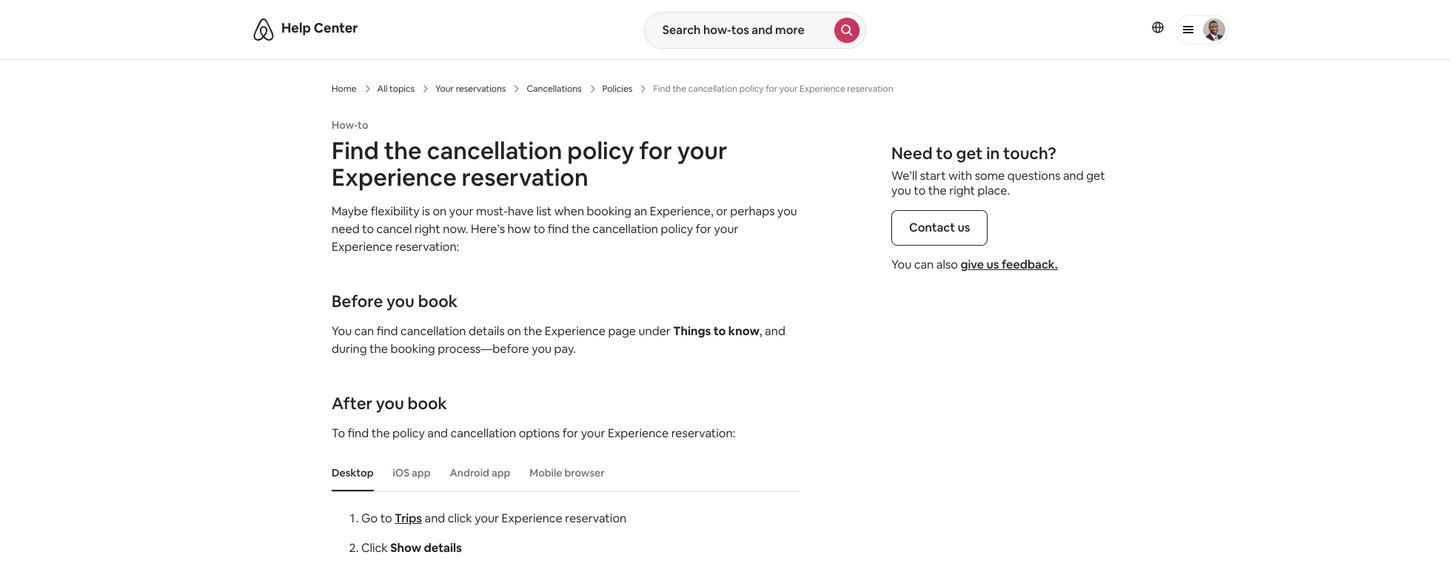 Task type: locate. For each thing, give the bounding box(es) containing it.
pay.
[[554, 341, 576, 357]]

the inside the , and during the booking process—before you pay.
[[370, 341, 388, 357]]

on up process—before
[[507, 324, 521, 339]]

flexibility
[[371, 204, 420, 219]]

for
[[640, 136, 672, 166], [696, 221, 712, 237], [563, 426, 578, 441]]

book up ios app
[[408, 393, 447, 414]]

and left the click
[[425, 511, 445, 526]]

home link
[[332, 83, 357, 95]]

tab list containing desktop
[[324, 455, 800, 492]]

find down before you book
[[377, 324, 398, 339]]

your up "browser"
[[581, 426, 605, 441]]

0 horizontal spatial booking
[[391, 341, 435, 357]]

0 vertical spatial us
[[958, 220, 970, 235]]

for up an
[[640, 136, 672, 166]]

1 vertical spatial policy
[[661, 221, 693, 237]]

on
[[433, 204, 447, 219], [507, 324, 521, 339]]

go to trips and click your experience reservation
[[361, 511, 627, 526]]

mobile browser button
[[522, 459, 612, 487]]

to
[[358, 118, 368, 132], [936, 143, 953, 164], [914, 183, 926, 198], [362, 221, 374, 237], [533, 221, 545, 237], [714, 324, 726, 339], [380, 511, 392, 526]]

app
[[412, 467, 431, 480], [492, 467, 510, 480]]

and up ios app
[[427, 426, 448, 441]]

1 horizontal spatial right
[[949, 183, 975, 198]]

tab list
[[324, 455, 800, 492]]

policies link
[[602, 83, 633, 95]]

can up during
[[355, 324, 374, 339]]

policy down experience,
[[661, 221, 693, 237]]

1 horizontal spatial find
[[377, 324, 398, 339]]

book
[[418, 291, 458, 312], [408, 393, 447, 414]]

the right during
[[370, 341, 388, 357]]

1 vertical spatial reservation:
[[671, 426, 736, 441]]

the left with
[[928, 183, 947, 198]]

contact us link
[[892, 210, 988, 246]]

cancellation
[[427, 136, 562, 166], [593, 221, 658, 237], [401, 324, 466, 339], [451, 426, 516, 441]]

book for after you book
[[408, 393, 447, 414]]

find
[[332, 136, 379, 166]]

the down after you book
[[371, 426, 390, 441]]

reservation inside find the cancellation policy for your experience reservation
[[462, 162, 589, 193]]

during
[[332, 341, 367, 357]]

2 horizontal spatial find
[[548, 221, 569, 237]]

0 horizontal spatial reservation:
[[395, 239, 459, 255]]

1 vertical spatial details
[[424, 541, 462, 556]]

on inside the maybe flexibility is on your must-have list when booking an experience, or perhaps you need to cancel right now. here's how to find the cancellation policy for your experience reservation:
[[433, 204, 447, 219]]

0 vertical spatial can
[[914, 257, 934, 273]]

you for you can find cancellation details on the experience page under things to know
[[332, 324, 352, 339]]

get
[[956, 143, 983, 164], [1086, 168, 1105, 184]]

ios
[[393, 467, 410, 480]]

details
[[469, 324, 505, 339], [424, 541, 462, 556]]

1 vertical spatial booking
[[391, 341, 435, 357]]

0 horizontal spatial can
[[355, 324, 374, 339]]

the inside need to get in touch? we'll start with some questions and get you to the right place.
[[928, 183, 947, 198]]

for down experience,
[[696, 221, 712, 237]]

click show details
[[361, 541, 462, 556]]

1 horizontal spatial you
[[892, 257, 912, 273]]

policy inside the maybe flexibility is on your must-have list when booking an experience, or perhaps you need to cancel right now. here's how to find the cancellation policy for your experience reservation:
[[661, 221, 693, 237]]

and right questions
[[1063, 168, 1084, 184]]

process—before
[[438, 341, 529, 357]]

0 vertical spatial book
[[418, 291, 458, 312]]

1 horizontal spatial for
[[640, 136, 672, 166]]

to down need
[[914, 183, 926, 198]]

1 horizontal spatial app
[[492, 467, 510, 480]]

help
[[281, 19, 311, 36]]

us right give
[[987, 257, 999, 273]]

1 vertical spatial for
[[696, 221, 712, 237]]

2 vertical spatial for
[[563, 426, 578, 441]]

your inside find the cancellation policy for your experience reservation
[[677, 136, 728, 166]]

you left also
[[892, 257, 912, 273]]

with
[[949, 168, 972, 184]]

reservation up have
[[462, 162, 589, 193]]

how-
[[332, 118, 358, 132]]

reservation
[[462, 162, 589, 193], [565, 511, 627, 526]]

1 horizontal spatial get
[[1086, 168, 1105, 184]]

right inside need to get in touch? we'll start with some questions and get you to the right place.
[[949, 183, 975, 198]]

0 vertical spatial right
[[949, 183, 975, 198]]

1 horizontal spatial policy
[[567, 136, 634, 166]]

your
[[677, 136, 728, 166], [449, 204, 474, 219], [714, 221, 739, 237], [581, 426, 605, 441], [475, 511, 499, 526]]

to find the policy and cancellation options for your experience reservation:
[[332, 426, 736, 441]]

for right options
[[563, 426, 578, 441]]

right left place. on the top right of the page
[[949, 183, 975, 198]]

cancellation down an
[[593, 221, 658, 237]]

0 vertical spatial get
[[956, 143, 983, 164]]

policy down after you book
[[392, 426, 425, 441]]

to down the list
[[533, 221, 545, 237]]

find inside the maybe flexibility is on your must-have list when booking an experience, or perhaps you need to cancel right now. here's how to find the cancellation policy for your experience reservation:
[[548, 221, 569, 237]]

and right ,
[[765, 324, 786, 339]]

perhaps
[[730, 204, 775, 219]]

0 horizontal spatial find
[[348, 426, 369, 441]]

the inside find the cancellation policy for your experience reservation
[[384, 136, 422, 166]]

1 horizontal spatial can
[[914, 257, 934, 273]]

policy for reservation
[[567, 136, 634, 166]]

policy for for
[[392, 426, 425, 441]]

find down when
[[548, 221, 569, 237]]

1 horizontal spatial reservation:
[[671, 426, 736, 441]]

app for android app
[[492, 467, 510, 480]]

place.
[[978, 183, 1010, 198]]

can for find
[[355, 324, 374, 339]]

android
[[450, 467, 489, 480]]

0 vertical spatial booking
[[587, 204, 632, 219]]

to right need
[[362, 221, 374, 237]]

experience,
[[650, 204, 714, 219]]

before
[[332, 291, 383, 312]]

your up or
[[677, 136, 728, 166]]

some
[[975, 168, 1005, 184]]

feedback.
[[1002, 257, 1058, 273]]

you down you can find cancellation details on the experience page under things to know
[[532, 341, 552, 357]]

booking inside the maybe flexibility is on your must-have list when booking an experience, or perhaps you need to cancel right now. here's how to find the cancellation policy for your experience reservation:
[[587, 204, 632, 219]]

now.
[[443, 221, 468, 237]]

details up process—before
[[469, 324, 505, 339]]

you up during
[[332, 324, 352, 339]]

can for also
[[914, 257, 934, 273]]

0 vertical spatial for
[[640, 136, 672, 166]]

us
[[958, 220, 970, 235], [987, 257, 999, 273]]

need
[[332, 221, 360, 237]]

0 horizontal spatial you
[[332, 324, 352, 339]]

get left in
[[956, 143, 983, 164]]

the up process—before
[[524, 324, 542, 339]]

book up process—before
[[418, 291, 458, 312]]

ios app button
[[385, 459, 438, 487]]

1 vertical spatial can
[[355, 324, 374, 339]]

cancellation inside the maybe flexibility is on your must-have list when booking an experience, or perhaps you need to cancel right now. here's how to find the cancellation policy for your experience reservation:
[[593, 221, 658, 237]]

an
[[634, 204, 647, 219]]

0 horizontal spatial app
[[412, 467, 431, 480]]

find right to
[[348, 426, 369, 441]]

details down the click
[[424, 541, 462, 556]]

cancellation up the must-
[[427, 136, 562, 166]]

2 vertical spatial find
[[348, 426, 369, 441]]

can
[[914, 257, 934, 273], [355, 324, 374, 339]]

1 vertical spatial reservation
[[565, 511, 627, 526]]

you
[[892, 183, 911, 198], [778, 204, 797, 219], [386, 291, 415, 312], [532, 341, 552, 357], [376, 393, 404, 414]]

,
[[760, 324, 762, 339]]

0 vertical spatial find
[[548, 221, 569, 237]]

touch?
[[1003, 143, 1056, 164]]

Search how-tos and more search field
[[645, 13, 834, 48]]

policy
[[567, 136, 634, 166], [661, 221, 693, 237], [392, 426, 425, 441]]

your
[[435, 83, 454, 95]]

1 horizontal spatial on
[[507, 324, 521, 339]]

on right is
[[433, 204, 447, 219]]

1 vertical spatial us
[[987, 257, 999, 273]]

questions
[[1008, 168, 1061, 184]]

0 vertical spatial reservation
[[462, 162, 589, 193]]

1 horizontal spatial us
[[987, 257, 999, 273]]

you can find cancellation details on the experience page under things to know
[[332, 324, 760, 339]]

the inside the maybe flexibility is on your must-have list when booking an experience, or perhaps you need to cancel right now. here's how to find the cancellation policy for your experience reservation:
[[572, 221, 590, 237]]

2 horizontal spatial for
[[696, 221, 712, 237]]

1 horizontal spatial booking
[[587, 204, 632, 219]]

us right contact
[[958, 220, 970, 235]]

0 horizontal spatial policy
[[392, 426, 425, 441]]

0 vertical spatial you
[[892, 257, 912, 273]]

get right questions
[[1086, 168, 1105, 184]]

here's
[[471, 221, 505, 237]]

0 horizontal spatial details
[[424, 541, 462, 556]]

1 vertical spatial book
[[408, 393, 447, 414]]

app right 'android' at left bottom
[[492, 467, 510, 480]]

can left also
[[914, 257, 934, 273]]

to right go
[[380, 511, 392, 526]]

0 horizontal spatial on
[[433, 204, 447, 219]]

None search field
[[644, 12, 866, 49]]

policy inside find the cancellation policy for your experience reservation
[[567, 136, 634, 166]]

0 vertical spatial policy
[[567, 136, 634, 166]]

the right find
[[384, 136, 422, 166]]

you
[[892, 257, 912, 273], [332, 324, 352, 339]]

reservation down "browser"
[[565, 511, 627, 526]]

1 app from the left
[[412, 467, 431, 480]]

you inside the , and during the booking process—before you pay.
[[532, 341, 552, 357]]

policy down "policies" link
[[567, 136, 634, 166]]

your down or
[[714, 221, 739, 237]]

you right perhaps
[[778, 204, 797, 219]]

go
[[361, 511, 378, 526]]

reservation:
[[395, 239, 459, 255], [671, 426, 736, 441]]

1 vertical spatial get
[[1086, 168, 1105, 184]]

booking down before you book
[[391, 341, 435, 357]]

how-to
[[332, 118, 368, 132]]

find
[[548, 221, 569, 237], [377, 324, 398, 339], [348, 426, 369, 441]]

right down is
[[415, 221, 440, 237]]

list
[[536, 204, 552, 219]]

you left the start
[[892, 183, 911, 198]]

the
[[384, 136, 422, 166], [928, 183, 947, 198], [572, 221, 590, 237], [524, 324, 542, 339], [370, 341, 388, 357], [371, 426, 390, 441]]

all topics link
[[377, 83, 415, 95]]

2 app from the left
[[492, 467, 510, 480]]

2 horizontal spatial policy
[[661, 221, 693, 237]]

1 vertical spatial right
[[415, 221, 440, 237]]

0 horizontal spatial right
[[415, 221, 440, 237]]

0 horizontal spatial for
[[563, 426, 578, 441]]

reservation for policy
[[462, 162, 589, 193]]

reservations
[[456, 83, 506, 95]]

the down when
[[572, 221, 590, 237]]

all topics
[[377, 83, 415, 95]]

app right ios
[[412, 467, 431, 480]]

booking left an
[[587, 204, 632, 219]]

for inside find the cancellation policy for your experience reservation
[[640, 136, 672, 166]]

in
[[986, 143, 1000, 164]]

have
[[508, 204, 534, 219]]

0 vertical spatial details
[[469, 324, 505, 339]]

trips
[[395, 511, 422, 526]]

desktop button
[[324, 459, 381, 487]]

all
[[377, 83, 387, 95]]

to left know
[[714, 324, 726, 339]]

1 vertical spatial you
[[332, 324, 352, 339]]

you right before
[[386, 291, 415, 312]]

0 vertical spatial reservation:
[[395, 239, 459, 255]]

2 vertical spatial policy
[[392, 426, 425, 441]]

1 vertical spatial on
[[507, 324, 521, 339]]

0 vertical spatial on
[[433, 204, 447, 219]]

need to get in touch? we'll start with some questions and get you to the right place.
[[892, 143, 1105, 198]]



Task type: vqa. For each thing, say whether or not it's contained in the screenshot.
CANCEL
yes



Task type: describe. For each thing, give the bounding box(es) containing it.
1 horizontal spatial details
[[469, 324, 505, 339]]

, and during the booking process—before you pay.
[[332, 324, 786, 357]]

cancellation down before you book
[[401, 324, 466, 339]]

when
[[555, 204, 584, 219]]

to
[[332, 426, 345, 441]]

also
[[937, 257, 958, 273]]

need
[[892, 143, 933, 164]]

book for before you book
[[418, 291, 458, 312]]

1 vertical spatial find
[[377, 324, 398, 339]]

booking inside the , and during the booking process—before you pay.
[[391, 341, 435, 357]]

you right after
[[376, 393, 404, 414]]

trips link
[[395, 511, 422, 526]]

app for ios app
[[412, 467, 431, 480]]

0 horizontal spatial get
[[956, 143, 983, 164]]

main navigation menu image
[[1203, 19, 1226, 41]]

how
[[508, 221, 531, 237]]

center
[[314, 19, 358, 36]]

experience inside the maybe flexibility is on your must-have list when booking an experience, or perhaps you need to cancel right now. here's how to find the cancellation policy for your experience reservation:
[[332, 239, 393, 255]]

you inside the maybe flexibility is on your must-have list when booking an experience, or perhaps you need to cancel right now. here's how to find the cancellation policy for your experience reservation:
[[778, 204, 797, 219]]

click
[[448, 511, 472, 526]]

contact
[[909, 220, 955, 235]]

page
[[608, 324, 636, 339]]

must-
[[476, 204, 508, 219]]

android app button
[[442, 459, 518, 487]]

help center link
[[281, 19, 358, 36]]

your reservations link
[[435, 83, 506, 95]]

contact us
[[909, 220, 970, 235]]

is
[[422, 204, 430, 219]]

you inside need to get in touch? we'll start with some questions and get you to the right place.
[[892, 183, 911, 198]]

find the cancellation policy for your experience reservation
[[332, 136, 728, 193]]

after you book
[[332, 393, 447, 414]]

ios app
[[393, 467, 431, 480]]

start
[[920, 168, 946, 184]]

policies
[[602, 83, 633, 95]]

know
[[729, 324, 760, 339]]

maybe
[[332, 204, 368, 219]]

maybe flexibility is on your must-have list when booking an experience, or perhaps you need to cancel right now. here's how to find the cancellation policy for your experience reservation:
[[332, 204, 797, 255]]

right inside the maybe flexibility is on your must-have list when booking an experience, or perhaps you need to cancel right now. here's how to find the cancellation policy for your experience reservation:
[[415, 221, 440, 237]]

experience inside find the cancellation policy for your experience reservation
[[332, 162, 457, 193]]

click
[[361, 541, 388, 556]]

cancellations link
[[527, 83, 582, 95]]

reservation for and
[[565, 511, 627, 526]]

to up the start
[[936, 143, 953, 164]]

reservation: inside the maybe flexibility is on your must-have list when booking an experience, or perhaps you need to cancel right now. here's how to find the cancellation policy for your experience reservation:
[[395, 239, 459, 255]]

give us feedback. link
[[961, 257, 1058, 273]]

you for you can also give us feedback.
[[892, 257, 912, 273]]

0 horizontal spatial us
[[958, 220, 970, 235]]

home
[[332, 83, 357, 95]]

your reservations
[[435, 83, 506, 95]]

things
[[673, 324, 711, 339]]

for inside the maybe flexibility is on your must-have list when booking an experience, or perhaps you need to cancel right now. here's how to find the cancellation policy for your experience reservation:
[[696, 221, 712, 237]]

give
[[961, 257, 984, 273]]

your up now.
[[449, 204, 474, 219]]

android app
[[450, 467, 510, 480]]

cancellation inside find the cancellation policy for your experience reservation
[[427, 136, 562, 166]]

and inside need to get in touch? we'll start with some questions and get you to the right place.
[[1063, 168, 1084, 184]]

help center
[[281, 19, 358, 36]]

under
[[639, 324, 671, 339]]

we'll
[[892, 168, 917, 184]]

your right the click
[[475, 511, 499, 526]]

to up find
[[358, 118, 368, 132]]

or
[[716, 204, 728, 219]]

before you book
[[332, 291, 458, 312]]

mobile browser
[[530, 467, 605, 480]]

cancellation up android app button
[[451, 426, 516, 441]]

airbnb homepage image
[[252, 18, 275, 41]]

cancel
[[377, 221, 412, 237]]

desktop
[[332, 467, 374, 480]]

mobile
[[530, 467, 562, 480]]

and inside the , and during the booking process—before you pay.
[[765, 324, 786, 339]]

browser
[[565, 467, 605, 480]]

cancellations
[[527, 83, 582, 95]]

show
[[390, 541, 421, 556]]

after
[[332, 393, 373, 414]]

options
[[519, 426, 560, 441]]

you can also give us feedback.
[[892, 257, 1058, 273]]

topics
[[389, 83, 415, 95]]



